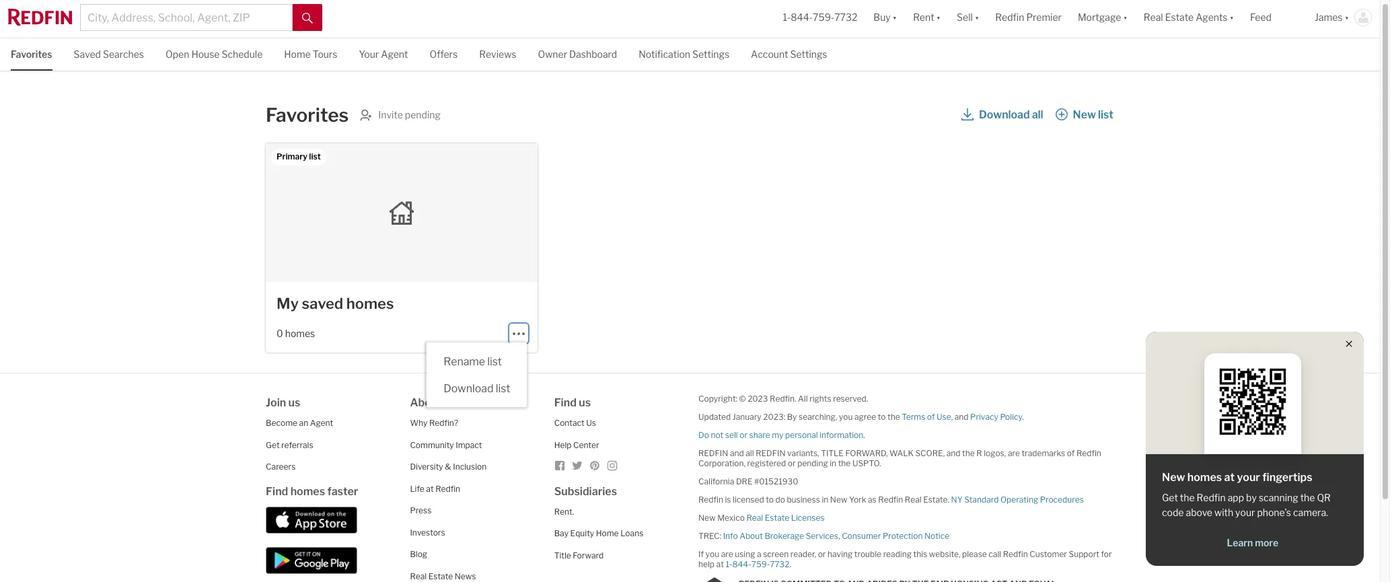 Task type: describe. For each thing, give the bounding box(es) containing it.
qr
[[1317, 492, 1331, 503]]

1- for 1-844-759-7732
[[783, 12, 791, 23]]

rent. button
[[554, 506, 574, 516]]

saved searches link
[[74, 38, 144, 69]]

and right score,
[[947, 448, 961, 458]]

variants,
[[787, 448, 819, 458]]

real down blog button
[[410, 571, 427, 581]]

estate for agents
[[1165, 12, 1194, 23]]

with
[[1215, 507, 1233, 518]]

blog button
[[410, 549, 427, 559]]

1 vertical spatial ,
[[838, 531, 840, 541]]

home inside home tours link
[[284, 48, 311, 60]]

saved
[[302, 295, 343, 312]]

business
[[787, 495, 820, 505]]

0 horizontal spatial of
[[927, 412, 935, 422]]

updated
[[698, 412, 731, 422]]

▾ for buy ▾
[[893, 12, 897, 23]]

▾ for james ▾
[[1345, 12, 1349, 23]]

▾ for rent ▾
[[936, 12, 941, 23]]

homes for 0 homes
[[285, 328, 315, 339]]

brokerage
[[765, 531, 804, 541]]

saved
[[74, 48, 101, 60]]

new for new homes at your fingertips
[[1162, 471, 1185, 484]]

diversity & inclusion button
[[410, 462, 487, 472]]

help center
[[554, 440, 599, 450]]

download for download list
[[444, 382, 493, 395]]

do
[[775, 495, 785, 505]]

info about brokerage services link
[[723, 531, 838, 541]]

list for new list
[[1098, 108, 1114, 121]]

the up camera. at bottom right
[[1300, 492, 1315, 503]]

about us
[[410, 396, 456, 409]]

invite pending button
[[359, 108, 441, 122]]

all inside button
[[1032, 108, 1043, 121]]

equity
[[570, 528, 594, 538]]

and down sell
[[730, 448, 744, 458]]

investors
[[410, 527, 445, 537]]

you inside the if you are using a screen reader, or having trouble reading this website, please call redfin customer support for help at
[[706, 549, 719, 559]]

0
[[277, 328, 283, 339]]

redfin twitter image
[[572, 460, 582, 471]]

using
[[735, 549, 755, 559]]

new mexico real estate licenses
[[698, 513, 825, 523]]

contact
[[554, 418, 585, 428]]

james
[[1315, 12, 1343, 23]]

my saved homes
[[277, 295, 394, 312]]

1 horizontal spatial to
[[878, 412, 886, 422]]

reviews link
[[479, 38, 516, 69]]

0 homes
[[277, 328, 315, 339]]

0 vertical spatial agent
[[381, 48, 408, 60]]

5 ▾ from the left
[[1230, 12, 1234, 23]]

forward,
[[845, 448, 888, 458]]

at inside the if you are using a screen reader, or having trouble reading this website, please call redfin customer support for help at
[[716, 559, 724, 569]]

why redfin?
[[410, 418, 458, 428]]

uspto.
[[852, 458, 881, 468]]

ny
[[951, 495, 963, 505]]

join us
[[266, 396, 300, 409]]

1 redfin from the left
[[698, 448, 728, 458]]

redfin and all redfin variants, title forward, walk score, and the r logos, are trademarks of redfin corporation, registered or pending in the uspto.
[[698, 448, 1101, 468]]

redfin instagram image
[[607, 460, 617, 471]]

759- for 1-844-759-7732 .
[[751, 559, 770, 569]]

help
[[554, 440, 572, 450]]

by
[[1246, 492, 1257, 503]]

terms
[[902, 412, 925, 422]]

community impact
[[410, 440, 482, 450]]

the left 'uspto.' in the bottom of the page
[[838, 458, 851, 468]]

all
[[798, 394, 808, 404]]

why redfin? button
[[410, 418, 458, 428]]

for
[[1101, 549, 1112, 559]]

info
[[723, 531, 738, 541]]

reader,
[[790, 549, 816, 559]]

1-844-759-7732
[[783, 12, 857, 23]]

york
[[849, 495, 866, 505]]

favorites link
[[11, 38, 52, 69]]

new list
[[1073, 108, 1114, 121]]

get for get referrals
[[266, 440, 280, 450]]

759- for 1-844-759-7732
[[813, 12, 834, 23]]

help
[[698, 559, 715, 569]]

0 horizontal spatial at
[[426, 483, 434, 494]]

learn
[[1227, 537, 1253, 548]]

0 horizontal spatial or
[[740, 430, 748, 440]]

redfin right as
[[878, 495, 903, 505]]

and right use
[[955, 412, 969, 422]]

faster
[[327, 485, 358, 498]]

copyright: © 2023 redfin. all rights reserved.
[[698, 394, 868, 404]]

1 horizontal spatial favorites
[[266, 104, 349, 126]]

dialog containing rename list
[[427, 342, 527, 407]]

life at redfin
[[410, 483, 460, 494]]

us for find us
[[579, 396, 591, 409]]

▾ for sell ▾
[[975, 12, 979, 23]]

pending inside button
[[405, 109, 441, 120]]

corporation,
[[698, 458, 746, 468]]

1 horizontal spatial about
[[740, 531, 763, 541]]

new for new mexico real estate licenses
[[698, 513, 716, 523]]

do not sell or share my personal information link
[[698, 430, 864, 440]]

sell
[[957, 12, 973, 23]]

your agent link
[[359, 38, 408, 69]]

rent ▾ button
[[905, 0, 949, 38]]

notification
[[639, 48, 690, 60]]

pending inside redfin and all redfin variants, title forward, walk score, and the r logos, are trademarks of redfin corporation, registered or pending in the uspto.
[[797, 458, 828, 468]]

0 horizontal spatial agent
[[310, 418, 333, 428]]

blog
[[410, 549, 427, 559]]

download for download all
[[979, 108, 1030, 121]]

your inside the get the redfin app by scanning the qr code above with your phone's camera.
[[1235, 507, 1255, 518]]

mortgage
[[1078, 12, 1121, 23]]

call
[[989, 549, 1001, 559]]

r
[[977, 448, 982, 458]]

redfin premier
[[995, 12, 1062, 23]]

0 vertical spatial your
[[1237, 471, 1260, 484]]

licensed
[[733, 495, 764, 505]]

walk
[[890, 448, 914, 458]]

1 vertical spatial to
[[766, 495, 774, 505]]

above
[[1186, 507, 1213, 518]]

0 horizontal spatial favorites
[[11, 48, 52, 60]]

open house schedule
[[166, 48, 263, 60]]

open
[[166, 48, 189, 60]]

diversity
[[410, 462, 443, 472]]

redfin inside "button"
[[995, 12, 1024, 23]]

new homes at your fingertips
[[1162, 471, 1312, 484]]

learn more
[[1227, 537, 1279, 548]]

the left r
[[962, 448, 975, 458]]

us
[[586, 418, 596, 428]]

operating
[[1001, 495, 1038, 505]]

camera.
[[1293, 507, 1328, 518]]

1 horizontal spatial ,
[[951, 412, 953, 422]]

redfin down '&'
[[435, 483, 460, 494]]

services
[[806, 531, 838, 541]]

feed
[[1250, 12, 1272, 23]]

0 horizontal spatial .
[[790, 559, 791, 569]]

inclusion
[[453, 462, 487, 472]]

1 vertical spatial estate
[[765, 513, 789, 523]]

join
[[266, 396, 286, 409]]

us for about us
[[444, 396, 456, 409]]

find homes faster
[[266, 485, 358, 498]]

news
[[455, 571, 476, 581]]

january
[[733, 412, 762, 422]]

us for join us
[[288, 396, 300, 409]]

searching,
[[799, 412, 837, 422]]

community impact button
[[410, 440, 482, 450]]

get for get the redfin app by scanning the qr code above with your phone's camera.
[[1162, 492, 1178, 503]]

download the redfin app on the apple app store image
[[266, 506, 357, 533]]

download the redfin app from the google play store image
[[266, 547, 357, 574]]

real inside dropdown button
[[1144, 12, 1163, 23]]



Task type: vqa. For each thing, say whether or not it's contained in the screenshot.
Estate to the middle
yes



Task type: locate. For each thing, give the bounding box(es) containing it.
844- for 1-844-759-7732
[[791, 12, 813, 23]]

submit search image
[[302, 13, 313, 23]]

redfin right call
[[1003, 549, 1028, 559]]

estate for news
[[428, 571, 453, 581]]

0 vertical spatial find
[[554, 396, 577, 409]]

a
[[757, 549, 761, 559]]

1 horizontal spatial 1-
[[783, 12, 791, 23]]

2 horizontal spatial or
[[818, 549, 826, 559]]

title
[[821, 448, 844, 458]]

homes for new homes at your fingertips
[[1187, 471, 1222, 484]]

favorites left saved
[[11, 48, 52, 60]]

4 ▾ from the left
[[1123, 12, 1128, 23]]

in down information
[[830, 458, 836, 468]]

list for rename list
[[487, 355, 502, 368]]

bay equity home loans
[[554, 528, 643, 538]]

equal housing opportunity image
[[698, 577, 731, 582]]

0 vertical spatial get
[[266, 440, 280, 450]]

1- left using
[[726, 559, 732, 569]]

do not sell or share my personal information .
[[698, 430, 865, 440]]

▾ right 'sell'
[[975, 12, 979, 23]]

1 horizontal spatial home
[[596, 528, 619, 538]]

2 horizontal spatial us
[[579, 396, 591, 409]]

subsidiaries
[[554, 485, 617, 498]]

0 horizontal spatial home
[[284, 48, 311, 60]]

2 vertical spatial estate
[[428, 571, 453, 581]]

estate inside dropdown button
[[1165, 12, 1194, 23]]

copyright:
[[698, 394, 737, 404]]

estate left the "news" on the bottom left
[[428, 571, 453, 581]]

1 vertical spatial your
[[1235, 507, 1255, 518]]

City, Address, School, Agent, ZIP search field
[[80, 4, 293, 31]]

in inside redfin and all redfin variants, title forward, walk score, and the r logos, are trademarks of redfin corporation, registered or pending in the uspto.
[[830, 458, 836, 468]]

1-
[[783, 12, 791, 23], [726, 559, 732, 569]]

0 horizontal spatial get
[[266, 440, 280, 450]]

owner
[[538, 48, 567, 60]]

pending
[[405, 109, 441, 120], [797, 458, 828, 468]]

reviews
[[479, 48, 516, 60]]

2 horizontal spatial at
[[1224, 471, 1235, 484]]

1 vertical spatial about
[[740, 531, 763, 541]]

standard
[[964, 495, 999, 505]]

0 vertical spatial ,
[[951, 412, 953, 422]]

0 vertical spatial about
[[410, 396, 442, 409]]

1 horizontal spatial us
[[444, 396, 456, 409]]

are right logos,
[[1008, 448, 1020, 458]]

1 vertical spatial 1-
[[726, 559, 732, 569]]

0 horizontal spatial 844-
[[732, 559, 751, 569]]

2 ▾ from the left
[[936, 12, 941, 23]]

1 horizontal spatial .
[[864, 430, 865, 440]]

0 horizontal spatial estate
[[428, 571, 453, 581]]

1 horizontal spatial are
[[1008, 448, 1020, 458]]

community
[[410, 440, 454, 450]]

0 horizontal spatial you
[[706, 549, 719, 559]]

1 vertical spatial in
[[822, 495, 828, 505]]

center
[[573, 440, 599, 450]]

1 horizontal spatial download
[[979, 108, 1030, 121]]

. right privacy at right bottom
[[1022, 412, 1024, 422]]

0 horizontal spatial download
[[444, 382, 493, 395]]

all
[[1032, 108, 1043, 121], [746, 448, 754, 458]]

are inside the if you are using a screen reader, or having trouble reading this website, please call redfin customer support for help at
[[721, 549, 733, 559]]

0 vertical spatial you
[[839, 412, 853, 422]]

home left tours
[[284, 48, 311, 60]]

1 vertical spatial or
[[788, 458, 796, 468]]

james ▾
[[1315, 12, 1349, 23]]

or inside the if you are using a screen reader, or having trouble reading this website, please call redfin customer support for help at
[[818, 549, 826, 559]]

1 vertical spatial find
[[266, 485, 288, 498]]

1-844-759-7732 link up account settings link
[[783, 12, 857, 23]]

consumer
[[842, 531, 881, 541]]

estate down the do
[[765, 513, 789, 523]]

1- for 1-844-759-7732 .
[[726, 559, 732, 569]]

844- for 1-844-759-7732 .
[[732, 559, 751, 569]]

7732 for 1-844-759-7732
[[834, 12, 857, 23]]

redfin is licensed to do business in new york as redfin real estate. ny standard operating procedures
[[698, 495, 1084, 505]]

new inside button
[[1073, 108, 1096, 121]]

not
[[711, 430, 723, 440]]

0 horizontal spatial 759-
[[751, 559, 770, 569]]

rent
[[913, 12, 934, 23]]

or down services
[[818, 549, 826, 559]]

forward
[[573, 550, 604, 560]]

1 horizontal spatial you
[[839, 412, 853, 422]]

#01521930
[[754, 476, 798, 486]]

redfin down my
[[756, 448, 786, 458]]

us up redfin? at left
[[444, 396, 456, 409]]

759- down info about brokerage services link
[[751, 559, 770, 569]]

about up using
[[740, 531, 763, 541]]

0 vertical spatial 759-
[[813, 12, 834, 23]]

get inside the get the redfin app by scanning the qr code above with your phone's camera.
[[1162, 492, 1178, 503]]

estate left agents
[[1165, 12, 1194, 23]]

us right join
[[288, 396, 300, 409]]

or up #01521930
[[788, 458, 796, 468]]

scanning
[[1259, 492, 1298, 503]]

you right if
[[706, 549, 719, 559]]

investors button
[[410, 527, 445, 537]]

do
[[698, 430, 709, 440]]

you up information
[[839, 412, 853, 422]]

3 ▾ from the left
[[975, 12, 979, 23]]

of right trademarks
[[1067, 448, 1075, 458]]

redfin right trademarks
[[1077, 448, 1101, 458]]

your agent
[[359, 48, 408, 60]]

find for find us
[[554, 396, 577, 409]]

the up the above
[[1180, 492, 1195, 503]]

0 vertical spatial in
[[830, 458, 836, 468]]

844-
[[791, 12, 813, 23], [732, 559, 751, 569]]

7732 right the a
[[770, 559, 790, 569]]

0 vertical spatial all
[[1032, 108, 1043, 121]]

0 horizontal spatial settings
[[692, 48, 729, 60]]

schedule
[[222, 48, 263, 60]]

your down by
[[1235, 507, 1255, 518]]

by
[[787, 412, 797, 422]]

of left use
[[927, 412, 935, 422]]

real estate news
[[410, 571, 476, 581]]

find
[[554, 396, 577, 409], [266, 485, 288, 498]]

screen
[[763, 549, 789, 559]]

0 vertical spatial 1-844-759-7732 link
[[783, 12, 857, 23]]

redfin pinterest image
[[589, 460, 600, 471]]

download all button
[[961, 103, 1044, 127]]

1 horizontal spatial get
[[1162, 492, 1178, 503]]

agent right an
[[310, 418, 333, 428]]

loans
[[620, 528, 643, 538]]

real estate news button
[[410, 571, 476, 581]]

0 horizontal spatial to
[[766, 495, 774, 505]]

1 horizontal spatial or
[[788, 458, 796, 468]]

2 us from the left
[[444, 396, 456, 409]]

redfin?
[[429, 418, 458, 428]]

1 vertical spatial 759-
[[751, 559, 770, 569]]

1 ▾ from the left
[[893, 12, 897, 23]]

1 horizontal spatial of
[[1067, 448, 1075, 458]]

1 horizontal spatial redfin
[[756, 448, 786, 458]]

new for new list
[[1073, 108, 1096, 121]]

1 horizontal spatial all
[[1032, 108, 1043, 121]]

0 vertical spatial to
[[878, 412, 886, 422]]

find up contact
[[554, 396, 577, 409]]

homes for find homes faster
[[290, 485, 325, 498]]

procedures
[[1040, 495, 1084, 505]]

1 horizontal spatial in
[[830, 458, 836, 468]]

become an agent
[[266, 418, 333, 428]]

list for download list
[[496, 382, 510, 395]]

download
[[979, 108, 1030, 121], [444, 382, 493, 395]]

▾ right agents
[[1230, 12, 1234, 23]]

account settings link
[[751, 38, 827, 69]]

1 horizontal spatial 844-
[[791, 12, 813, 23]]

▾ right rent on the right of the page
[[936, 12, 941, 23]]

settings right notification
[[692, 48, 729, 60]]

at
[[1224, 471, 1235, 484], [426, 483, 434, 494], [716, 559, 724, 569]]

0 horizontal spatial all
[[746, 448, 754, 458]]

at up app
[[1224, 471, 1235, 484]]

of inside redfin and all redfin variants, title forward, walk score, and the r logos, are trademarks of redfin corporation, registered or pending in the uspto.
[[1067, 448, 1075, 458]]

trec:
[[698, 531, 721, 541]]

your up by
[[1237, 471, 1260, 484]]

mortgage ▾
[[1078, 12, 1128, 23]]

2 redfin from the left
[[756, 448, 786, 458]]

app install qr code image
[[1215, 364, 1290, 439]]

real down licensed
[[747, 513, 763, 523]]

all inside redfin and all redfin variants, title forward, walk score, and the r logos, are trademarks of redfin corporation, registered or pending in the uspto.
[[746, 448, 754, 458]]

my
[[277, 295, 299, 312]]

all left new list button
[[1032, 108, 1043, 121]]

2 vertical spatial or
[[818, 549, 826, 559]]

1 vertical spatial .
[[864, 430, 865, 440]]

us up us
[[579, 396, 591, 409]]

learn more link
[[1162, 536, 1343, 549]]

real left estate.
[[905, 495, 922, 505]]

▾ right "mortgage"
[[1123, 12, 1128, 23]]

the left "terms"
[[888, 412, 900, 422]]

are inside redfin and all redfin variants, title forward, walk score, and the r logos, are trademarks of redfin corporation, registered or pending in the uspto.
[[1008, 448, 1020, 458]]

homes up download the redfin app on the apple app store image
[[290, 485, 325, 498]]

california dre #01521930
[[698, 476, 798, 486]]

3 us from the left
[[579, 396, 591, 409]]

list inside button
[[1098, 108, 1114, 121]]

favorites up primary list
[[266, 104, 349, 126]]

844- up account settings link
[[791, 12, 813, 23]]

press
[[410, 505, 432, 515]]

find for find homes faster
[[266, 485, 288, 498]]

0 vertical spatial are
[[1008, 448, 1020, 458]]

code
[[1162, 507, 1184, 518]]

1 horizontal spatial settings
[[790, 48, 827, 60]]

2 horizontal spatial .
[[1022, 412, 1024, 422]]

at right help
[[716, 559, 724, 569]]

1-844-759-7732 link down info about brokerage services link
[[726, 559, 790, 569]]

download list
[[444, 382, 510, 395]]

in right business
[[822, 495, 828, 505]]

at right life
[[426, 483, 434, 494]]

redfin inside the get the redfin app by scanning the qr code above with your phone's camera.
[[1197, 492, 1226, 503]]

0 vertical spatial estate
[[1165, 12, 1194, 23]]

consumer protection notice link
[[842, 531, 950, 541]]

saved searches
[[74, 48, 144, 60]]

get referrals
[[266, 440, 313, 450]]

privacy policy link
[[970, 412, 1022, 422]]

app
[[1228, 492, 1244, 503]]

1 vertical spatial of
[[1067, 448, 1075, 458]]

1 vertical spatial all
[[746, 448, 754, 458]]

redfin
[[698, 448, 728, 458], [756, 448, 786, 458]]

0 vertical spatial .
[[1022, 412, 1024, 422]]

if
[[698, 549, 704, 559]]

0 vertical spatial of
[[927, 412, 935, 422]]

redfin left premier at the right top of page
[[995, 12, 1024, 23]]

or inside redfin and all redfin variants, title forward, walk score, and the r logos, are trademarks of redfin corporation, registered or pending in the uspto.
[[788, 458, 796, 468]]

1 vertical spatial you
[[706, 549, 719, 559]]

, up having
[[838, 531, 840, 541]]

redfin
[[995, 12, 1024, 23], [1077, 448, 1101, 458], [435, 483, 460, 494], [1197, 492, 1226, 503], [698, 495, 723, 505], [878, 495, 903, 505], [1003, 549, 1028, 559]]

redfin inside redfin and all redfin variants, title forward, walk score, and the r logos, are trademarks of redfin corporation, registered or pending in the uspto.
[[1077, 448, 1101, 458]]

find down careers button
[[266, 485, 288, 498]]

settings for account settings
[[790, 48, 827, 60]]

0 horizontal spatial redfin
[[698, 448, 728, 458]]

▾ right buy
[[893, 12, 897, 23]]

download inside dialog
[[444, 382, 493, 395]]

, left privacy at right bottom
[[951, 412, 953, 422]]

home left loans
[[596, 528, 619, 538]]

home
[[284, 48, 311, 60], [596, 528, 619, 538]]

1 horizontal spatial 7732
[[834, 12, 857, 23]]

pending right invite
[[405, 109, 441, 120]]

homes right 0
[[285, 328, 315, 339]]

real estate agents ▾
[[1144, 12, 1234, 23]]

1 vertical spatial home
[[596, 528, 619, 538]]

mortgage ▾ button
[[1078, 0, 1128, 38]]

1 horizontal spatial find
[[554, 396, 577, 409]]

0 vertical spatial download
[[979, 108, 1030, 121]]

mortgage ▾ button
[[1070, 0, 1136, 38]]

0 vertical spatial 1-
[[783, 12, 791, 23]]

1 vertical spatial 1-844-759-7732 link
[[726, 559, 790, 569]]

homes up the above
[[1187, 471, 1222, 484]]

agent right your
[[381, 48, 408, 60]]

759- up account settings link
[[813, 12, 834, 23]]

1 horizontal spatial at
[[716, 559, 724, 569]]

0 vertical spatial 7732
[[834, 12, 857, 23]]

0 horizontal spatial ,
[[838, 531, 840, 541]]

settings down 1-844-759-7732
[[790, 48, 827, 60]]

or right sell
[[740, 430, 748, 440]]

of
[[927, 412, 935, 422], [1067, 448, 1075, 458]]

844- left the a
[[732, 559, 751, 569]]

are left using
[[721, 549, 733, 559]]

list for primary list
[[309, 151, 321, 161]]

about up the why
[[410, 396, 442, 409]]

▾ right 'james'
[[1345, 12, 1349, 23]]

2 settings from the left
[[790, 48, 827, 60]]

1 us from the left
[[288, 396, 300, 409]]

0 horizontal spatial are
[[721, 549, 733, 559]]

0 vertical spatial or
[[740, 430, 748, 440]]

title forward
[[554, 550, 604, 560]]

&
[[445, 462, 451, 472]]

0 vertical spatial pending
[[405, 109, 441, 120]]

pending down personal
[[797, 458, 828, 468]]

1 settings from the left
[[692, 48, 729, 60]]

7732 for 1-844-759-7732 .
[[770, 559, 790, 569]]

0 horizontal spatial in
[[822, 495, 828, 505]]

0 vertical spatial favorites
[[11, 48, 52, 60]]

in
[[830, 458, 836, 468], [822, 495, 828, 505]]

sell ▾ button
[[957, 0, 979, 38]]

primary list
[[277, 151, 321, 161]]

1 horizontal spatial estate
[[765, 513, 789, 523]]

this
[[913, 549, 927, 559]]

1 vertical spatial favorites
[[266, 104, 349, 126]]

rename list button
[[427, 348, 527, 375]]

get up the code
[[1162, 492, 1178, 503]]

settings for notification settings
[[692, 48, 729, 60]]

to left the do
[[766, 495, 774, 505]]

rename list
[[444, 355, 502, 368]]

favorites
[[11, 48, 52, 60], [266, 104, 349, 126]]

7732 left buy
[[834, 12, 857, 23]]

dialog
[[427, 342, 527, 407]]

diversity & inclusion
[[410, 462, 487, 472]]

real estate agents ▾ button
[[1136, 0, 1242, 38]]

rent.
[[554, 506, 574, 516]]

about
[[410, 396, 442, 409], [740, 531, 763, 541]]

title
[[554, 550, 571, 560]]

to
[[878, 412, 886, 422], [766, 495, 774, 505]]

0 vertical spatial 844-
[[791, 12, 813, 23]]

1 vertical spatial agent
[[310, 418, 333, 428]]

life at redfin button
[[410, 483, 460, 494]]

house
[[191, 48, 220, 60]]

redfin left is
[[698, 495, 723, 505]]

1 vertical spatial pending
[[797, 458, 828, 468]]

0 horizontal spatial us
[[288, 396, 300, 409]]

rename
[[444, 355, 485, 368]]

redfin.
[[770, 394, 796, 404]]

1- up account settings link
[[783, 12, 791, 23]]

to right agree
[[878, 412, 886, 422]]

0 horizontal spatial find
[[266, 485, 288, 498]]

get up the careers
[[266, 440, 280, 450]]

0 vertical spatial home
[[284, 48, 311, 60]]

redfin inside the if you are using a screen reader, or having trouble reading this website, please call redfin customer support for help at
[[1003, 549, 1028, 559]]

2 vertical spatial .
[[790, 559, 791, 569]]

referrals
[[281, 440, 313, 450]]

share
[[749, 430, 770, 440]]

having
[[828, 549, 853, 559]]

6 ▾ from the left
[[1345, 12, 1349, 23]]

▾ for mortgage ▾
[[1123, 12, 1128, 23]]

1 horizontal spatial pending
[[797, 458, 828, 468]]

1 vertical spatial 7732
[[770, 559, 790, 569]]

all down 'share'
[[746, 448, 754, 458]]

redfin up the above
[[1197, 492, 1226, 503]]

homes right the saved
[[346, 295, 394, 312]]

1 vertical spatial are
[[721, 549, 733, 559]]

1 vertical spatial download
[[444, 382, 493, 395]]

redfin down not
[[698, 448, 728, 458]]

1 horizontal spatial 759-
[[813, 12, 834, 23]]

redfin facebook image
[[554, 460, 565, 471]]

. right screen
[[790, 559, 791, 569]]

real right mortgage ▾
[[1144, 12, 1163, 23]]

1 vertical spatial 844-
[[732, 559, 751, 569]]

real estate licenses link
[[747, 513, 825, 523]]

us
[[288, 396, 300, 409], [444, 396, 456, 409], [579, 396, 591, 409]]

. down agree
[[864, 430, 865, 440]]



